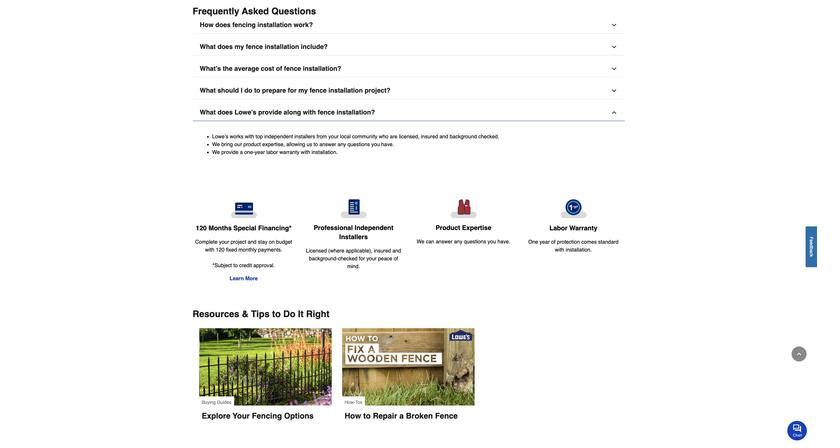 Task type: vqa. For each thing, say whether or not it's contained in the screenshot.
begins
no



Task type: describe. For each thing, give the bounding box(es) containing it.
resources & tips to do it right
[[193, 309, 330, 319]]

local
[[340, 134, 351, 140]]

what should i do to prepare for my fence installation project?
[[200, 87, 391, 94]]

standard
[[599, 239, 619, 245]]

installation. inside the lowe's works with top independent installers from your local community who are licensed, insured and background checked. we bring our product expertise, allowing us to answer any questions you have. we provide a one-year labor warranty with installation.
[[312, 150, 338, 155]]

to inside the lowe's works with top independent installers from your local community who are licensed, insured and background checked. we bring our product expertise, allowing us to answer any questions you have. we provide a one-year labor warranty with installation.
[[314, 142, 318, 148]]

for inside what should i do to prepare for my fence installation project? button
[[288, 87, 297, 94]]

prepare
[[262, 87, 286, 94]]

one
[[529, 239, 538, 245]]

what does lowe's provide along with fence installation? button
[[193, 105, 625, 121]]

product
[[436, 224, 460, 232]]

and inside the lowe's works with top independent installers from your local community who are licensed, insured and background checked. we bring our product expertise, allowing us to answer any questions you have. we provide a one-year labor warranty with installation.
[[440, 134, 448, 140]]

project
[[231, 239, 246, 245]]

what's the average cost of fence installation?
[[200, 65, 341, 73]]

year inside the lowe's works with top independent installers from your local community who are licensed, insured and background checked. we bring our product expertise, allowing us to answer any questions you have. we provide a one-year labor warranty with installation.
[[255, 150, 265, 155]]

top
[[256, 134, 263, 140]]

a black metal finial border fence between a walkway and flower bed. image
[[199, 328, 332, 406]]

independent
[[355, 224, 394, 232]]

special
[[234, 224, 256, 232]]

of inside one year of protection comes standard with installation.
[[552, 239, 556, 245]]

stay
[[258, 239, 268, 245]]

applicable),
[[346, 248, 373, 254]]

background
[[450, 134, 477, 140]]

120 inside complete your project and stay on budget with 120 fixed monthly payments.
[[216, 247, 225, 253]]

checked
[[338, 256, 358, 262]]

options
[[284, 411, 314, 421]]

my inside the what does my fence installation include? button
[[235, 43, 244, 51]]

a blue 1-year labor warranty icon. image
[[524, 200, 623, 219]]

repair
[[373, 411, 397, 421]]

how-
[[345, 400, 355, 405]]

to inside button
[[254, 87, 260, 94]]

fencing
[[233, 21, 256, 29]]

average
[[234, 65, 259, 73]]

120 months special financing*
[[196, 224, 292, 232]]

it
[[298, 309, 304, 319]]

chat invite button image
[[788, 421, 808, 440]]

1 vertical spatial installation?
[[337, 109, 375, 116]]

the
[[223, 65, 233, 73]]

does for lowe's
[[218, 109, 233, 116]]

expertise
[[462, 224, 492, 232]]

do
[[283, 309, 296, 319]]

complete your project and stay on budget with 120 fixed monthly payments.
[[195, 239, 292, 253]]

your inside the lowe's works with top independent installers from your local community who are licensed, insured and background checked. we bring our product expertise, allowing us to answer any questions you have. we provide a one-year labor warranty with installation.
[[329, 134, 339, 140]]

background-
[[309, 256, 338, 262]]

2 e from the top
[[809, 242, 815, 245]]

installation inside how does fencing installation work? "button"
[[258, 21, 292, 29]]

installation inside the what does my fence installation include? button
[[265, 43, 299, 51]]

to left credit
[[233, 263, 238, 268]]

checked.
[[479, 134, 500, 140]]

questions
[[272, 6, 316, 16]]

(where
[[329, 248, 344, 254]]

i
[[241, 87, 243, 94]]

of inside licensed (where applicable), insured and background-checked for your peace of mind.
[[394, 256, 398, 262]]

any inside the lowe's works with top independent installers from your local community who are licensed, insured and background checked. we bring our product expertise, allowing us to answer any questions you have. we provide a one-year labor warranty with installation.
[[338, 142, 346, 148]]

we can answer any questions you have.
[[417, 239, 511, 245]]

chevron up image
[[611, 109, 618, 116]]

chevron up image
[[796, 351, 803, 357]]

protection
[[557, 239, 580, 245]]

labor warranty
[[550, 224, 598, 232]]

a inside button
[[809, 250, 815, 252]]

right
[[306, 309, 330, 319]]

1 horizontal spatial have.
[[498, 239, 511, 245]]

one-
[[244, 150, 255, 155]]

chevron down image for what should i do to prepare for my fence installation project?
[[611, 88, 618, 94]]

what should i do to prepare for my fence installation project? button
[[193, 83, 625, 99]]

a inside the lowe's works with top independent installers from your local community who are licensed, insured and background checked. we bring our product expertise, allowing us to answer any questions you have. we provide a one-year labor warranty with installation.
[[240, 150, 243, 155]]

*subject to credit approval.
[[213, 263, 275, 268]]

fence
[[435, 411, 458, 421]]

1 vertical spatial any
[[454, 239, 463, 245]]

1 vertical spatial you
[[488, 239, 496, 245]]

installers
[[295, 134, 315, 140]]

chevron down image for what does my fence installation include?
[[611, 44, 618, 50]]

financing*
[[258, 224, 292, 232]]

scroll to top element
[[792, 347, 807, 362]]

f e e d b a c k
[[809, 237, 815, 257]]

community
[[352, 134, 378, 140]]

installation. inside one year of protection comes standard with installation.
[[566, 247, 592, 253]]

learn
[[230, 276, 244, 282]]

a dark blue background check icon. image
[[304, 200, 404, 218]]

0 vertical spatial installation?
[[303, 65, 341, 73]]

independent
[[264, 134, 293, 140]]

warranty
[[570, 224, 598, 232]]

what does lowe's provide along with fence installation?
[[200, 109, 375, 116]]

explore
[[202, 411, 231, 421]]

are
[[390, 134, 398, 140]]

broken
[[406, 411, 433, 421]]

include?
[[301, 43, 328, 51]]

labor
[[266, 150, 278, 155]]

our
[[235, 142, 242, 148]]

learn more
[[230, 276, 258, 282]]

what's
[[200, 65, 221, 73]]

licensed,
[[399, 134, 420, 140]]

lowe's inside button
[[235, 109, 257, 116]]

what does my fence installation include?
[[200, 43, 328, 51]]

0 horizontal spatial 120
[[196, 224, 207, 232]]

credit
[[239, 263, 252, 268]]

how does fencing installation work?
[[200, 21, 313, 29]]

a video showing various ways to fix a wooden fence. image
[[342, 328, 475, 406]]

chevron down image for how does fencing installation work?
[[611, 22, 618, 29]]

mind.
[[347, 264, 360, 270]]

frequently
[[193, 6, 239, 16]]

asked
[[242, 6, 269, 16]]

resources
[[193, 309, 239, 319]]

project?
[[365, 87, 391, 94]]

with down us
[[301, 150, 310, 155]]

what does my fence installation include? button
[[193, 39, 625, 56]]

0 vertical spatial we
[[212, 142, 220, 148]]

from
[[317, 134, 327, 140]]

with inside one year of protection comes standard with installation.
[[555, 247, 565, 253]]



Task type: locate. For each thing, give the bounding box(es) containing it.
1 vertical spatial a
[[809, 250, 815, 252]]

a dark blue credit card icon. image
[[194, 200, 294, 219]]

insured inside the lowe's works with top independent installers from your local community who are licensed, insured and background checked. we bring our product expertise, allowing us to answer any questions you have. we provide a one-year labor warranty with installation.
[[421, 134, 438, 140]]

what's the average cost of fence installation? button
[[193, 61, 625, 77]]

chevron down image inside what's the average cost of fence installation? button
[[611, 66, 618, 72]]

0 vertical spatial my
[[235, 43, 244, 51]]

1 e from the top
[[809, 240, 815, 242]]

with right along in the top left of the page
[[303, 109, 316, 116]]

how-tos
[[345, 400, 363, 405]]

installation. down protection
[[566, 247, 592, 253]]

expertise,
[[262, 142, 285, 148]]

how does fencing installation work? button
[[193, 17, 625, 34]]

lowe's
[[235, 109, 257, 116], [212, 134, 228, 140]]

installation? down include?
[[303, 65, 341, 73]]

k
[[809, 255, 815, 257]]

1 horizontal spatial any
[[454, 239, 463, 245]]

can
[[426, 239, 435, 245]]

allowing
[[286, 142, 305, 148]]

installation
[[258, 21, 292, 29], [265, 43, 299, 51], [329, 87, 363, 94]]

year inside one year of protection comes standard with installation.
[[540, 239, 550, 245]]

answer
[[320, 142, 336, 148], [436, 239, 453, 245]]

approval.
[[253, 263, 275, 268]]

0 vertical spatial and
[[440, 134, 448, 140]]

0 horizontal spatial and
[[248, 239, 257, 245]]

how down how-tos
[[345, 411, 361, 421]]

chevron down image
[[611, 44, 618, 50], [611, 66, 618, 72]]

of inside button
[[276, 65, 282, 73]]

d
[[809, 245, 815, 247]]

0 horizontal spatial insured
[[374, 248, 391, 254]]

more
[[245, 276, 258, 282]]

monthly
[[239, 247, 257, 253]]

1 horizontal spatial questions
[[464, 239, 486, 245]]

fencing
[[252, 411, 282, 421]]

and up monthly
[[248, 239, 257, 245]]

us
[[307, 142, 312, 148]]

professional independent installers
[[314, 224, 394, 241]]

my
[[235, 43, 244, 51], [299, 87, 308, 94]]

one year of protection comes standard with installation.
[[529, 239, 619, 253]]

120 left fixed
[[216, 247, 225, 253]]

and down independent
[[393, 248, 401, 254]]

budget
[[276, 239, 292, 245]]

installation.
[[312, 150, 338, 155], [566, 247, 592, 253]]

do
[[244, 87, 252, 94]]

c
[[809, 252, 815, 255]]

0 horizontal spatial lowe's
[[212, 134, 228, 140]]

guides
[[217, 400, 232, 405]]

0 vertical spatial chevron down image
[[611, 22, 618, 29]]

you down "who"
[[372, 142, 380, 148]]

2 vertical spatial what
[[200, 109, 216, 116]]

with inside button
[[303, 109, 316, 116]]

1 vertical spatial year
[[540, 239, 550, 245]]

any down local
[[338, 142, 346, 148]]

1 vertical spatial my
[[299, 87, 308, 94]]

answer down from
[[320, 142, 336, 148]]

1 vertical spatial installation
[[265, 43, 299, 51]]

1 vertical spatial chevron down image
[[611, 88, 618, 94]]

1 vertical spatial chevron down image
[[611, 66, 618, 72]]

0 horizontal spatial questions
[[348, 142, 370, 148]]

1 horizontal spatial insured
[[421, 134, 438, 140]]

1 horizontal spatial provide
[[258, 109, 282, 116]]

installation? up community
[[337, 109, 375, 116]]

1 horizontal spatial a
[[400, 411, 404, 421]]

you
[[372, 142, 380, 148], [488, 239, 496, 245]]

and inside licensed (where applicable), insured and background-checked for your peace of mind.
[[393, 248, 401, 254]]

how for how to repair a broken fence
[[345, 411, 361, 421]]

0 horizontal spatial have.
[[381, 142, 394, 148]]

2 horizontal spatial a
[[809, 250, 815, 252]]

any down product expertise
[[454, 239, 463, 245]]

0 vertical spatial for
[[288, 87, 297, 94]]

2 chevron down image from the top
[[611, 66, 618, 72]]

answer inside the lowe's works with top independent installers from your local community who are licensed, insured and background checked. we bring our product expertise, allowing us to answer any questions you have. we provide a one-year labor warranty with installation.
[[320, 142, 336, 148]]

chevron down image
[[611, 22, 618, 29], [611, 88, 618, 94]]

provide down prepare
[[258, 109, 282, 116]]

1 vertical spatial provide
[[221, 150, 239, 155]]

comes
[[582, 239, 597, 245]]

2 vertical spatial does
[[218, 109, 233, 116]]

my inside what should i do to prepare for my fence installation project? button
[[299, 87, 308, 94]]

0 vertical spatial insured
[[421, 134, 438, 140]]

0 vertical spatial answer
[[320, 142, 336, 148]]

my down fencing
[[235, 43, 244, 51]]

for
[[288, 87, 297, 94], [359, 256, 365, 262]]

1 horizontal spatial your
[[329, 134, 339, 140]]

cost
[[261, 65, 274, 73]]

learn more link
[[230, 276, 258, 282]]

installation. down from
[[312, 150, 338, 155]]

e up b
[[809, 242, 815, 245]]

what inside button
[[200, 87, 216, 94]]

your left peace
[[367, 256, 377, 262]]

0 horizontal spatial you
[[372, 142, 380, 148]]

a right repair
[[400, 411, 404, 421]]

you inside the lowe's works with top independent installers from your local community who are licensed, insured and background checked. we bring our product expertise, allowing us to answer any questions you have. we provide a one-year labor warranty with installation.
[[372, 142, 380, 148]]

1 horizontal spatial you
[[488, 239, 496, 245]]

explore your fencing options
[[202, 411, 314, 421]]

1 vertical spatial lowe's
[[212, 134, 228, 140]]

2 horizontal spatial of
[[552, 239, 556, 245]]

have.
[[381, 142, 394, 148], [498, 239, 511, 245]]

0 horizontal spatial year
[[255, 150, 265, 155]]

to
[[254, 87, 260, 94], [314, 142, 318, 148], [233, 263, 238, 268], [272, 309, 281, 319], [363, 411, 371, 421]]

how down frequently
[[200, 21, 214, 29]]

0 horizontal spatial answer
[[320, 142, 336, 148]]

1 vertical spatial how
[[345, 411, 361, 421]]

who
[[379, 134, 389, 140]]

does down frequently
[[215, 21, 231, 29]]

1 vertical spatial does
[[218, 43, 233, 51]]

of right peace
[[394, 256, 398, 262]]

professional
[[314, 224, 353, 232]]

insured inside licensed (where applicable), insured and background-checked for your peace of mind.
[[374, 248, 391, 254]]

2 vertical spatial we
[[417, 239, 425, 245]]

lowe's works with top independent installers from your local community who are licensed, insured and background checked. we bring our product expertise, allowing us to answer any questions you have. we provide a one-year labor warranty with installation.
[[212, 134, 500, 155]]

your inside licensed (where applicable), insured and background-checked for your peace of mind.
[[367, 256, 377, 262]]

*subject
[[213, 263, 232, 268]]

1 horizontal spatial for
[[359, 256, 365, 262]]

1 chevron down image from the top
[[611, 22, 618, 29]]

0 vertical spatial questions
[[348, 142, 370, 148]]

of down labor
[[552, 239, 556, 245]]

1 vertical spatial questions
[[464, 239, 486, 245]]

for down applicable),
[[359, 256, 365, 262]]

a left one-
[[240, 150, 243, 155]]

provide inside the lowe's works with top independent installers from your local community who are licensed, insured and background checked. we bring our product expertise, allowing us to answer any questions you have. we provide a one-year labor warranty with installation.
[[221, 150, 239, 155]]

and inside complete your project and stay on budget with 120 fixed monthly payments.
[[248, 239, 257, 245]]

does for fencing
[[215, 21, 231, 29]]

you down expertise
[[488, 239, 496, 245]]

what for what does my fence installation include?
[[200, 43, 216, 51]]

work?
[[294, 21, 313, 29]]

for right prepare
[[288, 87, 297, 94]]

a lowe's red vest icon. image
[[414, 200, 514, 218]]

installation down the questions
[[258, 21, 292, 29]]

works
[[230, 134, 244, 140]]

1 horizontal spatial answer
[[436, 239, 453, 245]]

f
[[809, 237, 815, 240]]

fence
[[246, 43, 263, 51], [284, 65, 301, 73], [310, 87, 327, 94], [318, 109, 335, 116]]

chevron down image for what's the average cost of fence installation?
[[611, 66, 618, 72]]

0 vertical spatial you
[[372, 142, 380, 148]]

year right one
[[540, 239, 550, 245]]

how inside "button"
[[200, 21, 214, 29]]

your inside complete your project and stay on budget with 120 fixed monthly payments.
[[219, 239, 229, 245]]

months
[[209, 224, 232, 232]]

insured up peace
[[374, 248, 391, 254]]

1 chevron down image from the top
[[611, 44, 618, 50]]

peace
[[378, 256, 393, 262]]

b
[[809, 247, 815, 250]]

0 vertical spatial have.
[[381, 142, 394, 148]]

120 up complete
[[196, 224, 207, 232]]

we
[[212, 142, 220, 148], [212, 150, 220, 155], [417, 239, 425, 245]]

have. left one
[[498, 239, 511, 245]]

1 vertical spatial answer
[[436, 239, 453, 245]]

with down complete
[[205, 247, 214, 253]]

1 vertical spatial and
[[248, 239, 257, 245]]

1 horizontal spatial how
[[345, 411, 361, 421]]

1 vertical spatial we
[[212, 150, 220, 155]]

have. inside the lowe's works with top independent installers from your local community who are licensed, insured and background checked. we bring our product expertise, allowing us to answer any questions you have. we provide a one-year labor warranty with installation.
[[381, 142, 394, 148]]

0 vertical spatial provide
[[258, 109, 282, 116]]

0 horizontal spatial any
[[338, 142, 346, 148]]

of
[[276, 65, 282, 73], [552, 239, 556, 245], [394, 256, 398, 262]]

1 vertical spatial your
[[219, 239, 229, 245]]

should
[[218, 87, 239, 94]]

1 horizontal spatial year
[[540, 239, 550, 245]]

1 horizontal spatial 120
[[216, 247, 225, 253]]

0 vertical spatial how
[[200, 21, 214, 29]]

a up k
[[809, 250, 815, 252]]

0 vertical spatial installation.
[[312, 150, 338, 155]]

does up the
[[218, 43, 233, 51]]

1 horizontal spatial installation.
[[566, 247, 592, 253]]

chevron down image inside how does fencing installation work? "button"
[[611, 22, 618, 29]]

payments.
[[258, 247, 282, 253]]

0 vertical spatial lowe's
[[235, 109, 257, 116]]

provide inside button
[[258, 109, 282, 116]]

0 vertical spatial year
[[255, 150, 265, 155]]

tos
[[355, 400, 363, 405]]

0 vertical spatial installation
[[258, 21, 292, 29]]

0 horizontal spatial provide
[[221, 150, 239, 155]]

provide down bring
[[221, 150, 239, 155]]

2 vertical spatial installation
[[329, 87, 363, 94]]

2 vertical spatial of
[[394, 256, 398, 262]]

1 horizontal spatial of
[[394, 256, 398, 262]]

your right from
[[329, 134, 339, 140]]

to left repair
[[363, 411, 371, 421]]

chevron down image inside the what does my fence installation include? button
[[611, 44, 618, 50]]

of right cost
[[276, 65, 282, 73]]

year
[[255, 150, 265, 155], [540, 239, 550, 245]]

0 horizontal spatial my
[[235, 43, 244, 51]]

to left do
[[272, 309, 281, 319]]

0 horizontal spatial for
[[288, 87, 297, 94]]

e up d
[[809, 240, 815, 242]]

1 horizontal spatial my
[[299, 87, 308, 94]]

installation?
[[303, 65, 341, 73], [337, 109, 375, 116]]

installation up what's the average cost of fence installation?
[[265, 43, 299, 51]]

0 vertical spatial what
[[200, 43, 216, 51]]

does for my
[[218, 43, 233, 51]]

warranty
[[280, 150, 300, 155]]

0 horizontal spatial installation.
[[312, 150, 338, 155]]

e
[[809, 240, 815, 242], [809, 242, 815, 245]]

1 vertical spatial 120
[[216, 247, 225, 253]]

buying guides
[[202, 400, 232, 405]]

with inside complete your project and stay on budget with 120 fixed monthly payments.
[[205, 247, 214, 253]]

have. down "who"
[[381, 142, 394, 148]]

2 vertical spatial your
[[367, 256, 377, 262]]

3 what from the top
[[200, 109, 216, 116]]

installation left project?
[[329, 87, 363, 94]]

your
[[329, 134, 339, 140], [219, 239, 229, 245], [367, 256, 377, 262]]

0 horizontal spatial of
[[276, 65, 282, 73]]

questions
[[348, 142, 370, 148], [464, 239, 486, 245]]

0 vertical spatial does
[[215, 21, 231, 29]]

120
[[196, 224, 207, 232], [216, 247, 225, 253]]

questions down expertise
[[464, 239, 486, 245]]

lowe's up bring
[[212, 134, 228, 140]]

questions down community
[[348, 142, 370, 148]]

labor
[[550, 224, 568, 232]]

1 vertical spatial installation.
[[566, 247, 592, 253]]

to right do
[[254, 87, 260, 94]]

1 horizontal spatial and
[[393, 248, 401, 254]]

1 vertical spatial of
[[552, 239, 556, 245]]

0 horizontal spatial your
[[219, 239, 229, 245]]

on
[[269, 239, 275, 245]]

what for what does lowe's provide along with fence installation?
[[200, 109, 216, 116]]

2 horizontal spatial and
[[440, 134, 448, 140]]

installation inside what should i do to prepare for my fence installation project? button
[[329, 87, 363, 94]]

1 what from the top
[[200, 43, 216, 51]]

0 vertical spatial of
[[276, 65, 282, 73]]

tips
[[251, 309, 270, 319]]

frequently asked questions
[[193, 6, 316, 16]]

0 horizontal spatial a
[[240, 150, 243, 155]]

0 vertical spatial your
[[329, 134, 339, 140]]

0 vertical spatial chevron down image
[[611, 44, 618, 50]]

answer right 'can'
[[436, 239, 453, 245]]

questions inside the lowe's works with top independent installers from your local community who are licensed, insured and background checked. we bring our product expertise, allowing us to answer any questions you have. we provide a one-year labor warranty with installation.
[[348, 142, 370, 148]]

buying
[[202, 400, 216, 405]]

insured right licensed,
[[421, 134, 438, 140]]

1 horizontal spatial lowe's
[[235, 109, 257, 116]]

0 vertical spatial a
[[240, 150, 243, 155]]

2 vertical spatial and
[[393, 248, 401, 254]]

your
[[233, 411, 250, 421]]

1 vertical spatial for
[[359, 256, 365, 262]]

with down protection
[[555, 247, 565, 253]]

to right us
[[314, 142, 318, 148]]

1 vertical spatial insured
[[374, 248, 391, 254]]

1 vertical spatial have.
[[498, 239, 511, 245]]

0 vertical spatial any
[[338, 142, 346, 148]]

does down "should"
[[218, 109, 233, 116]]

lowe's inside the lowe's works with top independent installers from your local community who are licensed, insured and background checked. we bring our product expertise, allowing us to answer any questions you have. we provide a one-year labor warranty with installation.
[[212, 134, 228, 140]]

for inside licensed (where applicable), insured and background-checked for your peace of mind.
[[359, 256, 365, 262]]

your up fixed
[[219, 239, 229, 245]]

2 horizontal spatial your
[[367, 256, 377, 262]]

0 horizontal spatial how
[[200, 21, 214, 29]]

and left background
[[440, 134, 448, 140]]

2 chevron down image from the top
[[611, 88, 618, 94]]

year down product on the left top
[[255, 150, 265, 155]]

fence inside button
[[310, 87, 327, 94]]

2 vertical spatial a
[[400, 411, 404, 421]]

what for what should i do to prepare for my fence installation project?
[[200, 87, 216, 94]]

with up product on the left top
[[245, 134, 254, 140]]

lowe's down do
[[235, 109, 257, 116]]

how for how does fencing installation work?
[[200, 21, 214, 29]]

does inside "button"
[[215, 21, 231, 29]]

my up along in the top left of the page
[[299, 87, 308, 94]]

&
[[242, 309, 249, 319]]

1 vertical spatial what
[[200, 87, 216, 94]]

fixed
[[226, 247, 237, 253]]

chevron down image inside what should i do to prepare for my fence installation project? button
[[611, 88, 618, 94]]

2 what from the top
[[200, 87, 216, 94]]

0 vertical spatial 120
[[196, 224, 207, 232]]



